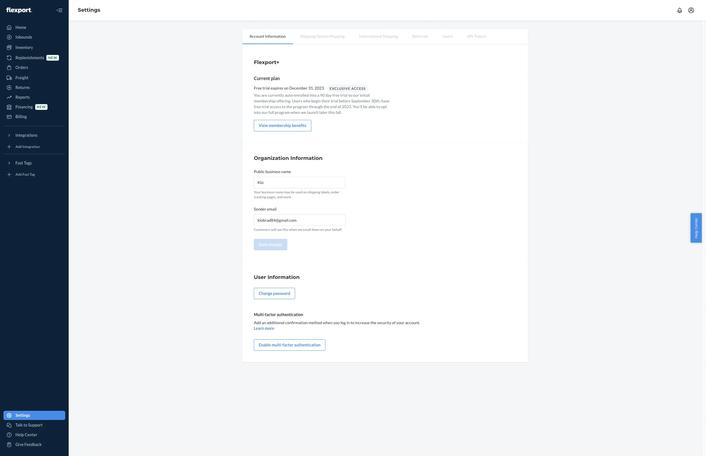 Task type: vqa. For each thing, say whether or not it's contained in the screenshot.
top email
yes



Task type: describe. For each thing, give the bounding box(es) containing it.
shipping option mapping tab
[[293, 29, 352, 44]]

september
[[352, 99, 371, 103]]

begin
[[311, 99, 321, 103]]

you are currently auto-enrolled into a 90 day free trial to our initial membership offering. users who begin their trial before september 30th, have free trial access to the program through the end of 2023. you'll be able to opt into our full program when we launch later this fall.
[[254, 93, 390, 115]]

support
[[28, 423, 43, 428]]

reports link
[[3, 93, 65, 102]]

international shipping
[[359, 34, 398, 39]]

31,
[[309, 86, 314, 90]]

account information tab
[[243, 29, 293, 44]]

0 vertical spatial settings
[[78, 7, 100, 13]]

trial up before
[[341, 93, 348, 98]]

expires
[[271, 86, 283, 90]]

learn
[[254, 326, 264, 331]]

view membership benefits
[[259, 123, 307, 128]]

authentication inside button
[[294, 343, 321, 348]]

enable multi-factor authentication
[[259, 343, 321, 348]]

0 horizontal spatial the
[[287, 104, 292, 109]]

account.
[[406, 321, 420, 325]]

settings inside settings link
[[15, 413, 30, 418]]

add for add integration
[[15, 145, 22, 149]]

trial up are
[[263, 86, 270, 90]]

1 vertical spatial when
[[289, 228, 297, 232]]

shipping inside 'international shipping' tab
[[383, 34, 398, 39]]

password
[[273, 291, 291, 296]]

to inside button
[[24, 423, 27, 428]]

name for public business name
[[282, 169, 291, 174]]

launch
[[307, 110, 319, 115]]

users inside you are currently auto-enrolled into a 90 day free trial to our initial membership offering. users who begin their trial before september 30th, have free trial access to the program through the end of 2023. you'll be able to opt into our full program when we launch later this fall.
[[292, 99, 302, 103]]

change
[[259, 291, 272, 296]]

this inside you are currently auto-enrolled into a 90 day free trial to our initial membership offering. users who begin their trial before september 30th, have free trial access to the program through the end of 2023. you'll be able to opt into our full program when we launch later this fall.
[[329, 110, 335, 115]]

integrations button
[[3, 131, 65, 140]]

account
[[250, 34, 264, 39]]

their
[[322, 99, 330, 103]]

security
[[377, 321, 392, 325]]

when inside you are currently auto-enrolled into a 90 day free trial to our initial membership offering. users who begin their trial before september 30th, have free trial access to the program through the end of 2023. you'll be able to opt into our full program when we launch later this fall.
[[291, 110, 300, 115]]

organization information
[[254, 155, 323, 162]]

close navigation image
[[56, 7, 63, 14]]

inventory
[[15, 45, 33, 50]]

fall.
[[336, 110, 342, 115]]

0 horizontal spatial on
[[284, 86, 289, 90]]

you'll
[[353, 104, 363, 109]]

give feedback button
[[3, 441, 65, 450]]

on inside your business name may be used on shipping labels, order tracking pages, and more.
[[303, 190, 307, 194]]

billing
[[15, 114, 27, 119]]

benefits
[[292, 123, 307, 128]]

enrolled
[[294, 93, 309, 98]]

0 vertical spatial authentication
[[277, 313, 303, 317]]

1 vertical spatial into
[[254, 110, 261, 115]]

organization
[[254, 155, 289, 162]]

save changes button
[[254, 239, 288, 251]]

december
[[289, 86, 308, 90]]

fast inside dropdown button
[[15, 161, 23, 166]]

api tokens
[[467, 34, 487, 39]]

them
[[312, 228, 320, 232]]

method
[[309, 321, 322, 325]]

behalf.
[[332, 228, 342, 232]]

multi-factor authentication
[[254, 313, 303, 317]]

used
[[296, 190, 303, 194]]

tokens
[[475, 34, 487, 39]]

reports
[[15, 95, 30, 100]]

billing link
[[3, 112, 65, 121]]

tab list containing account information
[[243, 29, 528, 44]]

1 vertical spatial we
[[298, 228, 302, 232]]

free
[[254, 86, 262, 90]]

mapping
[[330, 34, 345, 39]]

feedback
[[24, 443, 42, 447]]

when inside add an additional confirmation method when you log in to increase the security of your account. learn more
[[323, 321, 333, 325]]

open account menu image
[[688, 7, 695, 14]]

see
[[277, 228, 282, 232]]

shipping option mapping
[[300, 34, 345, 39]]

integrations
[[15, 133, 37, 138]]

talk
[[15, 423, 23, 428]]

give feedback
[[15, 443, 42, 447]]

pages,
[[267, 195, 276, 199]]

a
[[318, 93, 320, 98]]

90
[[320, 93, 325, 98]]

1 vertical spatial help
[[15, 433, 24, 438]]

integration
[[22, 145, 40, 149]]

help inside button
[[694, 231, 699, 239]]

1 vertical spatial our
[[262, 110, 268, 115]]

change password
[[259, 291, 291, 296]]

business for public
[[266, 169, 281, 174]]

0 vertical spatial into
[[310, 93, 317, 98]]

be inside your business name may be used on shipping labels, order tracking pages, and more.
[[291, 190, 295, 194]]

currently
[[268, 93, 284, 98]]

information for account information
[[265, 34, 286, 39]]

access
[[352, 86, 366, 91]]

0 vertical spatial our
[[353, 93, 359, 98]]

1 vertical spatial email
[[303, 228, 311, 232]]

users inside tab
[[443, 34, 453, 39]]

user information
[[254, 275, 300, 281]]

more
[[265, 326, 274, 331]]

change password button
[[254, 288, 295, 300]]

to down offering.
[[282, 104, 286, 109]]

factor inside button
[[283, 343, 294, 348]]

will
[[271, 228, 276, 232]]

learn more button
[[254, 326, 274, 332]]

may
[[284, 190, 291, 194]]

Email address text field
[[254, 215, 346, 226]]

plan
[[271, 76, 280, 81]]

referrals tab
[[405, 29, 436, 44]]

30th,
[[372, 99, 381, 103]]

help center button
[[691, 214, 702, 243]]

are
[[261, 93, 267, 98]]

shipping inside shipping option mapping tab
[[300, 34, 316, 39]]

option
[[316, 34, 329, 39]]

public business name
[[254, 169, 291, 174]]

name for your business name may be used on shipping labels, order tracking pages, and more.
[[275, 190, 284, 194]]

2 vertical spatial on
[[320, 228, 324, 232]]

we inside you are currently auto-enrolled into a 90 day free trial to our initial membership offering. users who begin their trial before september 30th, have free trial access to the program through the end of 2023. you'll be able to opt into our full program when we launch later this fall.
[[301, 110, 306, 115]]



Task type: locate. For each thing, give the bounding box(es) containing it.
name inside your business name may be used on shipping labels, order tracking pages, and more.
[[275, 190, 284, 194]]

add
[[15, 145, 22, 149], [15, 173, 22, 177], [254, 321, 261, 325]]

0 horizontal spatial factor
[[265, 313, 276, 317]]

new up orders link
[[48, 56, 57, 60]]

we left the launch
[[301, 110, 306, 115]]

1 horizontal spatial email
[[303, 228, 311, 232]]

1 vertical spatial information
[[291, 155, 323, 162]]

0 vertical spatial help
[[694, 231, 699, 239]]

additional
[[267, 321, 285, 325]]

new for financing
[[37, 105, 46, 109]]

information right the "account" at the top left
[[265, 34, 286, 39]]

email
[[267, 207, 277, 212], [303, 228, 311, 232]]

to down exclusive access
[[349, 93, 352, 98]]

0 vertical spatial information
[[265, 34, 286, 39]]

add fast tag link
[[3, 170, 65, 179]]

0 horizontal spatial into
[[254, 110, 261, 115]]

program down who
[[293, 104, 308, 109]]

0 vertical spatial on
[[284, 86, 289, 90]]

0 vertical spatial email
[[267, 207, 277, 212]]

0 horizontal spatial help
[[15, 433, 24, 438]]

0 horizontal spatial center
[[25, 433, 37, 438]]

1 horizontal spatial center
[[694, 218, 699, 230]]

information
[[265, 34, 286, 39], [291, 155, 323, 162], [268, 275, 300, 281]]

add integration link
[[3, 142, 65, 152]]

1 vertical spatial center
[[25, 433, 37, 438]]

labels,
[[321, 190, 331, 194]]

add fast tag
[[15, 173, 35, 177]]

on up "auto-"
[[284, 86, 289, 90]]

the left security
[[371, 321, 377, 325]]

add inside add an additional confirmation method when you log in to increase the security of your account. learn more
[[254, 321, 261, 325]]

1 horizontal spatial shipping
[[383, 34, 398, 39]]

of
[[338, 104, 341, 109], [392, 321, 396, 325]]

1 vertical spatial authentication
[[294, 343, 321, 348]]

of up fall.
[[338, 104, 341, 109]]

current
[[254, 76, 270, 81]]

current plan
[[254, 76, 280, 81]]

before
[[339, 99, 351, 103]]

0 vertical spatial we
[[301, 110, 306, 115]]

log
[[341, 321, 346, 325]]

information up business name text field
[[291, 155, 323, 162]]

day
[[326, 93, 332, 98]]

1 horizontal spatial be
[[363, 104, 368, 109]]

end
[[330, 104, 337, 109]]

0 horizontal spatial settings link
[[3, 411, 65, 420]]

free down you
[[254, 104, 261, 109]]

api tokens tab
[[460, 29, 494, 44]]

to left opt
[[377, 104, 380, 109]]

1 horizontal spatial users
[[443, 34, 453, 39]]

to right in on the bottom left of page
[[351, 321, 355, 325]]

settings link
[[78, 7, 100, 13], [3, 411, 65, 420]]

0 vertical spatial add
[[15, 145, 22, 149]]

information inside tab
[[265, 34, 286, 39]]

0 vertical spatial program
[[293, 104, 308, 109]]

0 vertical spatial this
[[329, 110, 335, 115]]

add for add fast tag
[[15, 173, 22, 177]]

the down offering.
[[287, 104, 292, 109]]

settings
[[78, 7, 100, 13], [15, 413, 30, 418]]

1 horizontal spatial settings link
[[78, 7, 100, 13]]

membership inside you are currently auto-enrolled into a 90 day free trial to our initial membership offering. users who begin their trial before september 30th, have free trial access to the program through the end of 2023. you'll be able to opt into our full program when we launch later this fall.
[[254, 99, 276, 103]]

returns link
[[3, 83, 65, 92]]

2023. up a
[[315, 86, 325, 90]]

1 horizontal spatial factor
[[283, 343, 294, 348]]

talk to support button
[[3, 421, 65, 430]]

1 vertical spatial fast
[[22, 173, 29, 177]]

name down organization information
[[282, 169, 291, 174]]

of right security
[[392, 321, 396, 325]]

in
[[347, 321, 350, 325]]

new down reports link
[[37, 105, 46, 109]]

when down email address text box
[[289, 228, 297, 232]]

users tab
[[436, 29, 460, 44]]

this
[[329, 110, 335, 115], [283, 228, 288, 232]]

opt
[[381, 104, 387, 109]]

1 vertical spatial users
[[292, 99, 302, 103]]

email right sender
[[267, 207, 277, 212]]

more.
[[283, 195, 292, 199]]

your left 'behalf.'
[[325, 228, 332, 232]]

multi-
[[254, 313, 265, 317]]

on right used
[[303, 190, 307, 194]]

add left integration
[[15, 145, 22, 149]]

0 horizontal spatial shipping
[[300, 34, 316, 39]]

your business name may be used on shipping labels, order tracking pages, and more.
[[254, 190, 340, 199]]

our
[[353, 93, 359, 98], [262, 110, 268, 115]]

of inside add an additional confirmation method when you log in to increase the security of your account. learn more
[[392, 321, 396, 325]]

inbounds
[[15, 35, 32, 40]]

later
[[320, 110, 328, 115]]

0 vertical spatial your
[[325, 228, 332, 232]]

access
[[270, 104, 281, 109]]

confirmation
[[285, 321, 308, 325]]

2 horizontal spatial on
[[320, 228, 324, 232]]

help center inside button
[[694, 218, 699, 239]]

factor right 'enable'
[[283, 343, 294, 348]]

business down organization
[[266, 169, 281, 174]]

this right see
[[283, 228, 288, 232]]

freight link
[[3, 73, 65, 82]]

0 horizontal spatial be
[[291, 190, 295, 194]]

shipping right the international
[[383, 34, 398, 39]]

customers will see this when we email them on your behalf.
[[254, 228, 342, 232]]

through
[[309, 104, 323, 109]]

0 horizontal spatial users
[[292, 99, 302, 103]]

0 vertical spatial 2023.
[[315, 86, 325, 90]]

shipping
[[308, 190, 321, 194]]

2023. down before
[[342, 104, 352, 109]]

1 vertical spatial this
[[283, 228, 288, 232]]

users down enrolled
[[292, 99, 302, 103]]

add down the fast tags
[[15, 173, 22, 177]]

public
[[254, 169, 265, 174]]

email left them
[[303, 228, 311, 232]]

authentication
[[277, 313, 303, 317], [294, 343, 321, 348]]

name up and on the top left of the page
[[275, 190, 284, 194]]

inventory link
[[3, 43, 65, 52]]

information for user information
[[268, 275, 300, 281]]

0 horizontal spatial settings
[[15, 413, 30, 418]]

free right day
[[333, 93, 340, 98]]

flexport+
[[254, 59, 280, 66]]

view membership benefits button
[[254, 120, 312, 131]]

be right the may
[[291, 190, 295, 194]]

multi-
[[272, 343, 283, 348]]

1 shipping from the left
[[300, 34, 316, 39]]

Business name text field
[[254, 177, 346, 188]]

you
[[334, 321, 340, 325]]

view
[[259, 123, 268, 128]]

business for your
[[262, 190, 275, 194]]

flexport logo image
[[6, 7, 32, 13]]

when left you
[[323, 321, 333, 325]]

1 vertical spatial settings link
[[3, 411, 65, 420]]

on right them
[[320, 228, 324, 232]]

1 vertical spatial on
[[303, 190, 307, 194]]

be left able
[[363, 104, 368, 109]]

0 horizontal spatial your
[[325, 228, 332, 232]]

0 vertical spatial when
[[291, 110, 300, 115]]

fast tags button
[[3, 159, 65, 168]]

1 vertical spatial 2023.
[[342, 104, 352, 109]]

trial up end
[[331, 99, 338, 103]]

order
[[331, 190, 340, 194]]

you
[[254, 93, 261, 98]]

save changes
[[259, 242, 283, 247]]

to
[[349, 93, 352, 98], [282, 104, 286, 109], [377, 104, 380, 109], [351, 321, 355, 325], [24, 423, 27, 428]]

center
[[694, 218, 699, 230], [25, 433, 37, 438]]

new
[[48, 56, 57, 60], [37, 105, 46, 109]]

0 vertical spatial membership
[[254, 99, 276, 103]]

sender
[[254, 207, 266, 212]]

talk to support
[[15, 423, 43, 428]]

enable
[[259, 343, 271, 348]]

your left "account."
[[397, 321, 405, 325]]

1 vertical spatial name
[[275, 190, 284, 194]]

save
[[259, 242, 267, 247]]

be inside you are currently auto-enrolled into a 90 day free trial to our initial membership offering. users who begin their trial before september 30th, have free trial access to the program through the end of 2023. you'll be able to opt into our full program when we launch later this fall.
[[363, 104, 368, 109]]

enable multi-factor authentication button
[[254, 340, 326, 351]]

1 horizontal spatial free
[[333, 93, 340, 98]]

center inside button
[[694, 218, 699, 230]]

tab list
[[243, 29, 528, 44]]

1 vertical spatial business
[[262, 190, 275, 194]]

users
[[443, 34, 453, 39], [292, 99, 302, 103]]

1 horizontal spatial new
[[48, 56, 57, 60]]

our left "full"
[[262, 110, 268, 115]]

orders
[[15, 65, 28, 70]]

1 horizontal spatial help
[[694, 231, 699, 239]]

1 horizontal spatial our
[[353, 93, 359, 98]]

1 vertical spatial new
[[37, 105, 46, 109]]

0 vertical spatial name
[[282, 169, 291, 174]]

user
[[254, 275, 266, 281]]

to inside add an additional confirmation method when you log in to increase the security of your account. learn more
[[351, 321, 355, 325]]

0 vertical spatial settings link
[[78, 7, 100, 13]]

0 vertical spatial of
[[338, 104, 341, 109]]

0 vertical spatial users
[[443, 34, 453, 39]]

to right the talk
[[24, 423, 27, 428]]

2 shipping from the left
[[383, 34, 398, 39]]

fast left tags
[[15, 161, 23, 166]]

into left "full"
[[254, 110, 261, 115]]

1 vertical spatial membership
[[269, 123, 291, 128]]

0 vertical spatial free
[[333, 93, 340, 98]]

sender email
[[254, 207, 277, 212]]

membership down are
[[254, 99, 276, 103]]

add an additional confirmation method when you log in to increase the security of your account. learn more
[[254, 321, 420, 331]]

international shipping tab
[[352, 29, 405, 44]]

1 horizontal spatial on
[[303, 190, 307, 194]]

international
[[359, 34, 382, 39]]

and
[[277, 195, 283, 199]]

0 vertical spatial fast
[[15, 161, 23, 166]]

tags
[[24, 161, 32, 166]]

your
[[325, 228, 332, 232], [397, 321, 405, 325]]

program
[[293, 104, 308, 109], [275, 110, 290, 115]]

0 horizontal spatial our
[[262, 110, 268, 115]]

0 vertical spatial business
[[266, 169, 281, 174]]

1 vertical spatial your
[[397, 321, 405, 325]]

the down their
[[324, 104, 330, 109]]

information for organization information
[[291, 155, 323, 162]]

1 vertical spatial settings
[[15, 413, 30, 418]]

financing
[[15, 105, 33, 109]]

new for replenishments
[[48, 56, 57, 60]]

offering.
[[277, 99, 291, 103]]

information up password
[[268, 275, 300, 281]]

0 horizontal spatial free
[[254, 104, 261, 109]]

1 vertical spatial program
[[275, 110, 290, 115]]

0 horizontal spatial 2023.
[[315, 86, 325, 90]]

the inside add an additional confirmation method when you log in to increase the security of your account. learn more
[[371, 321, 377, 325]]

referrals
[[413, 34, 429, 39]]

0 vertical spatial factor
[[265, 313, 276, 317]]

0 vertical spatial new
[[48, 56, 57, 60]]

0 horizontal spatial help center
[[15, 433, 37, 438]]

add up learn
[[254, 321, 261, 325]]

1 horizontal spatial 2023.
[[342, 104, 352, 109]]

into left a
[[310, 93, 317, 98]]

business inside your business name may be used on shipping labels, order tracking pages, and more.
[[262, 190, 275, 194]]

your inside add an additional confirmation method when you log in to increase the security of your account. learn more
[[397, 321, 405, 325]]

when up benefits
[[291, 110, 300, 115]]

0 horizontal spatial of
[[338, 104, 341, 109]]

home
[[15, 25, 26, 30]]

membership down "full"
[[269, 123, 291, 128]]

we down email address text box
[[298, 228, 302, 232]]

1 vertical spatial free
[[254, 104, 261, 109]]

fast left tag
[[22, 173, 29, 177]]

1 horizontal spatial settings
[[78, 7, 100, 13]]

2 horizontal spatial the
[[371, 321, 377, 325]]

free trial expires on december 31, 2023.
[[254, 86, 325, 90]]

1 vertical spatial help center
[[15, 433, 37, 438]]

2 vertical spatial when
[[323, 321, 333, 325]]

1 horizontal spatial into
[[310, 93, 317, 98]]

1 vertical spatial factor
[[283, 343, 294, 348]]

program down 'access'
[[275, 110, 290, 115]]

1 horizontal spatial your
[[397, 321, 405, 325]]

changes
[[268, 242, 283, 247]]

0 horizontal spatial new
[[37, 105, 46, 109]]

1 vertical spatial of
[[392, 321, 396, 325]]

shipping left 'option'
[[300, 34, 316, 39]]

this down end
[[329, 110, 335, 115]]

factor up the 'additional' at the left bottom of page
[[265, 313, 276, 317]]

we
[[301, 110, 306, 115], [298, 228, 302, 232]]

1 horizontal spatial the
[[324, 104, 330, 109]]

2 vertical spatial information
[[268, 275, 300, 281]]

0 horizontal spatial email
[[267, 207, 277, 212]]

open notifications image
[[677, 7, 684, 14]]

1 vertical spatial add
[[15, 173, 22, 177]]

replenishments
[[15, 55, 44, 60]]

0 horizontal spatial program
[[275, 110, 290, 115]]

users left the api
[[443, 34, 453, 39]]

freight
[[15, 75, 28, 80]]

2023. inside you are currently auto-enrolled into a 90 day free trial to our initial membership offering. users who begin their trial before september 30th, have free trial access to the program through the end of 2023. you'll be able to opt into our full program when we launch later this fall.
[[342, 104, 352, 109]]

1 horizontal spatial of
[[392, 321, 396, 325]]

add for add an additional confirmation method when you log in to increase the security of your account. learn more
[[254, 321, 261, 325]]

give
[[15, 443, 24, 447]]

be
[[363, 104, 368, 109], [291, 190, 295, 194]]

1 horizontal spatial this
[[329, 110, 335, 115]]

business up pages,
[[262, 190, 275, 194]]

authentication up confirmation
[[277, 313, 303, 317]]

2 vertical spatial add
[[254, 321, 261, 325]]

0 vertical spatial help center
[[694, 218, 699, 239]]

initial
[[360, 93, 370, 98]]

1 horizontal spatial program
[[293, 104, 308, 109]]

2023.
[[315, 86, 325, 90], [342, 104, 352, 109]]

membership inside button
[[269, 123, 291, 128]]

0 vertical spatial be
[[363, 104, 368, 109]]

of inside you are currently auto-enrolled into a 90 day free trial to our initial membership offering. users who begin their trial before september 30th, have free trial access to the program through the end of 2023. you'll be able to opt into our full program when we launch later this fall.
[[338, 104, 341, 109]]

authentication down method
[[294, 343, 321, 348]]

our down the access
[[353, 93, 359, 98]]

0 horizontal spatial this
[[283, 228, 288, 232]]

trial up "full"
[[262, 104, 269, 109]]



